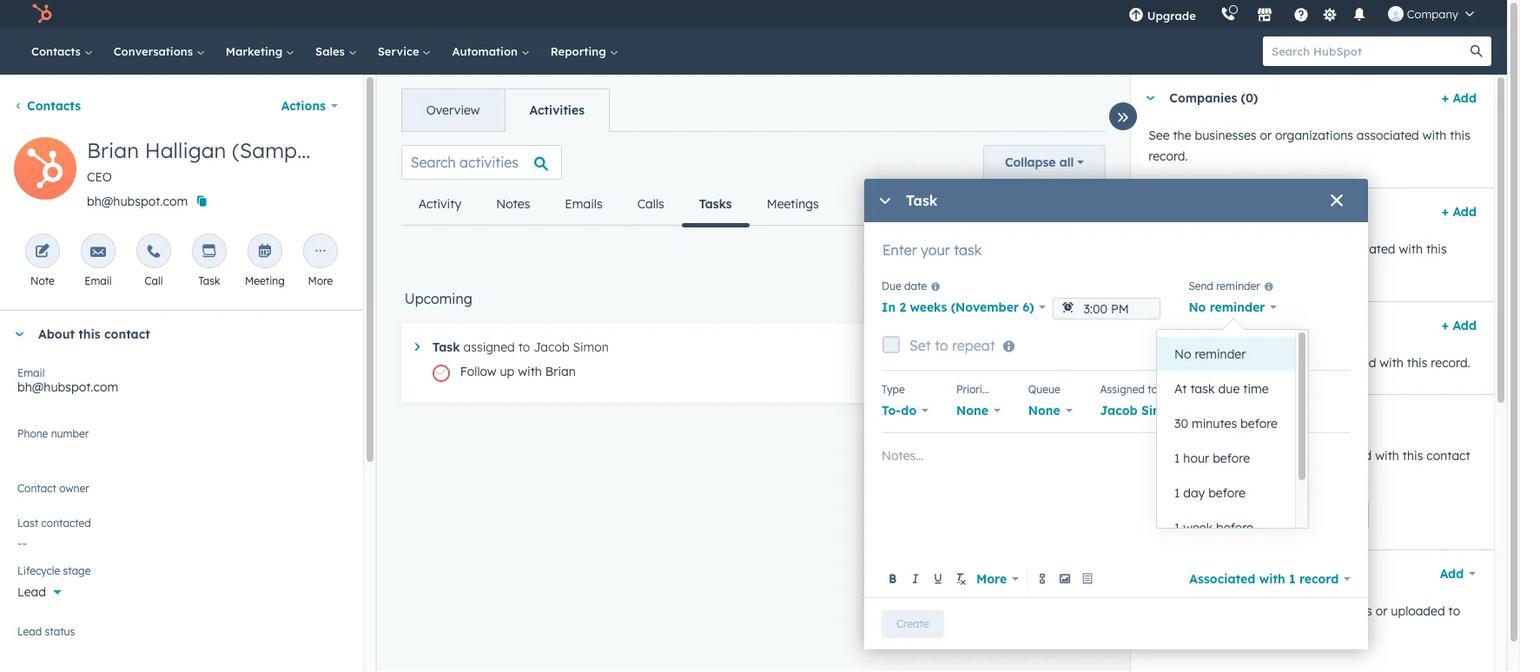 Task type: describe. For each thing, give the bounding box(es) containing it.
collect and track payments associated with this contact using hubspot payments.
[[1149, 448, 1470, 485]]

assigned to
[[1100, 383, 1158, 396]]

contact)
[[319, 137, 405, 163]]

jacob simon
[[1100, 403, 1180, 419]]

set to repeat
[[909, 337, 995, 354]]

help image
[[1293, 8, 1309, 23]]

activities
[[529, 102, 585, 118]]

jacob simon image
[[1388, 6, 1404, 22]]

to up jacob simon popup button
[[1148, 383, 1158, 396]]

at task due time button
[[1157, 372, 1295, 407]]

tasks button
[[682, 183, 749, 227]]

actions button
[[270, 89, 349, 123]]

to left your
[[1276, 604, 1288, 619]]

meetings
[[767, 196, 819, 212]]

(sample
[[232, 137, 313, 163]]

the for revenue
[[1183, 241, 1201, 257]]

assigned
[[1100, 383, 1145, 396]]

Last contacted text field
[[17, 527, 345, 555]]

30
[[1174, 416, 1188, 432]]

jacob inside jacob simon popup button
[[1100, 403, 1138, 419]]

marketing link
[[215, 28, 305, 75]]

+ for record.
[[1442, 318, 1449, 334]]

more button
[[973, 567, 1022, 591]]

caret image for payments
[[1145, 417, 1156, 421]]

the for files
[[1173, 604, 1191, 619]]

simon inside popup button
[[1141, 403, 1180, 419]]

task assigned to jacob simon
[[432, 340, 609, 355]]

last
[[17, 517, 38, 530]]

hour
[[1183, 451, 1209, 466]]

stage
[[63, 565, 91, 578]]

the for customer
[[1183, 355, 1201, 371]]

none button for priority
[[956, 399, 1000, 423]]

1 vertical spatial contacts
[[27, 98, 81, 114]]

none for queue
[[1028, 403, 1060, 419]]

1 vertical spatial bh@hubspot.com
[[17, 380, 118, 395]]

collapse all
[[1005, 155, 1074, 170]]

overview button
[[402, 89, 504, 131]]

with inside upcoming feed
[[518, 364, 542, 380]]

calls button
[[620, 183, 682, 225]]

see the businesses or organizations associated with this record.
[[1149, 128, 1470, 164]]

hubspot link
[[21, 3, 65, 24]]

due
[[1218, 381, 1240, 397]]

activity button
[[401, 183, 479, 225]]

caret image inside companies (0) dropdown button
[[1145, 96, 1156, 100]]

all
[[1059, 155, 1074, 170]]

payments
[[1169, 411, 1230, 426]]

upgrade image
[[1128, 8, 1144, 23]]

set for set up payments
[[1271, 508, 1287, 521]]

reporting link
[[540, 28, 628, 75]]

navigation inside upcoming feed
[[401, 183, 836, 227]]

or inside see the businesses or organizations associated with this record.
[[1260, 128, 1272, 143]]

associated with 1 record button
[[1189, 567, 1351, 591]]

lifecycle stage
[[17, 565, 91, 578]]

contact inside dropdown button
[[104, 327, 150, 342]]

contacted
[[41, 517, 91, 530]]

before for 1 hour before
[[1213, 451, 1250, 466]]

call
[[145, 274, 163, 288]]

task
[[1190, 381, 1215, 397]]

email image
[[90, 244, 106, 261]]

attached
[[1221, 604, 1273, 619]]

marketplaces image
[[1257, 8, 1272, 23]]

+ add button for record.
[[1442, 315, 1477, 336]]

2 + add from the top
[[1442, 204, 1477, 220]]

lead for lead
[[17, 585, 46, 600]]

day
[[1183, 486, 1205, 501]]

type
[[882, 383, 905, 396]]

actions
[[281, 98, 326, 114]]

1 inside popup button
[[1289, 571, 1296, 587]]

before for 1 week before
[[1216, 520, 1253, 536]]

conversations link
[[103, 28, 215, 75]]

edit button
[[14, 137, 76, 206]]

sales
[[315, 44, 348, 58]]

associated for opportunities
[[1333, 241, 1396, 257]]

1 hour before button
[[1157, 441, 1295, 476]]

activities button
[[504, 89, 609, 131]]

associated with 1 record
[[1189, 571, 1339, 587]]

notifications image
[[1351, 8, 1367, 23]]

more image
[[313, 244, 328, 261]]

lead button
[[17, 575, 345, 604]]

requests
[[1261, 355, 1310, 371]]

Phone number text field
[[17, 425, 345, 460]]

caret image for about
[[14, 332, 24, 337]]

search image
[[1471, 45, 1483, 57]]

brian inside brian halligan (sample contact) ceo
[[87, 137, 139, 163]]

0 vertical spatial contacts link
[[21, 28, 103, 75]]

to right uploaded on the bottom
[[1448, 604, 1460, 619]]

assigned
[[463, 340, 515, 355]]

tasks
[[699, 196, 732, 212]]

Title text field
[[882, 240, 1351, 275]]

0 horizontal spatial more
[[308, 274, 333, 288]]

lead for lead status
[[17, 625, 42, 638]]

list box containing no reminder
[[1157, 330, 1308, 546]]

track for track the revenue opportunities associated with this record.
[[1149, 241, 1179, 257]]

note image
[[35, 244, 50, 261]]

emails button
[[548, 183, 620, 225]]

see for see the businesses or organizations associated with this record.
[[1149, 128, 1170, 143]]

task image
[[201, 244, 217, 261]]

before for 1 day before
[[1208, 486, 1246, 501]]

follow up with brian
[[460, 364, 576, 380]]

meeting
[[245, 274, 285, 288]]

upcoming feed
[[387, 131, 1120, 424]]

see for see the files attached to your activities or uploaded to this record.
[[1149, 604, 1170, 619]]

do
[[901, 403, 917, 419]]

record. inside see the businesses or organizations associated with this record.
[[1149, 149, 1188, 164]]

(0) for tickets (0)
[[1216, 318, 1234, 334]]

attachments
[[1169, 566, 1247, 582]]

number
[[51, 427, 89, 440]]

up for set
[[1290, 508, 1302, 521]]

marketing
[[226, 44, 286, 58]]

track
[[1216, 448, 1245, 464]]

priority
[[956, 383, 992, 396]]

businesses
[[1195, 128, 1257, 143]]

1 day before
[[1174, 486, 1246, 501]]

payments (0)
[[1169, 411, 1251, 426]]

marketplaces button
[[1246, 0, 1283, 28]]

create button
[[882, 610, 944, 638]]

up for follow
[[500, 364, 514, 380]]

1 vertical spatial contacts link
[[14, 98, 81, 114]]

revenue
[[1204, 241, 1249, 257]]

task inside upcoming feed
[[432, 340, 460, 355]]

service
[[378, 44, 423, 58]]

halligan
[[145, 137, 226, 163]]

with inside track the revenue opportunities associated with this record.
[[1399, 241, 1423, 257]]

collapse
[[1005, 155, 1056, 170]]

company
[[1407, 7, 1458, 21]]

brian inside upcoming feed
[[545, 364, 576, 380]]

0 vertical spatial reminder
[[1216, 280, 1260, 293]]

about this contact
[[38, 327, 150, 342]]

tickets (0) button
[[1131, 302, 1435, 349]]

more inside popup button
[[976, 571, 1007, 587]]

call image
[[146, 244, 161, 261]]

none for priority
[[956, 403, 989, 419]]

close dialog image
[[1330, 195, 1344, 209]]

organizations
[[1275, 128, 1353, 143]]

no inside button
[[1174, 347, 1191, 362]]

set up payments link
[[1256, 501, 1369, 529]]

calling icon image
[[1220, 7, 1236, 23]]

companies (0)
[[1169, 90, 1258, 106]]

0 horizontal spatial task
[[198, 274, 220, 288]]

tickets
[[1169, 318, 1213, 334]]

before for 30 minutes before
[[1240, 416, 1278, 432]]

collapse all button
[[983, 145, 1106, 180]]

caret image inside upcoming feed
[[415, 343, 419, 351]]

(november
[[951, 300, 1019, 315]]

hubspot image
[[31, 3, 52, 24]]

files
[[1195, 604, 1218, 619]]

repeat
[[952, 337, 995, 354]]

ceo
[[87, 169, 112, 185]]

phone
[[17, 427, 48, 440]]

1 week before button
[[1157, 511, 1295, 546]]

overview
[[426, 102, 480, 118]]

notes button
[[479, 183, 548, 225]]



Task type: locate. For each thing, give the bounding box(es) containing it.
1 vertical spatial caret image
[[14, 332, 24, 337]]

payments up payments.
[[1249, 448, 1306, 464]]

week
[[1183, 520, 1213, 536]]

1 horizontal spatial email
[[84, 274, 112, 288]]

1 left record
[[1289, 571, 1296, 587]]

simon
[[573, 340, 609, 355], [1141, 403, 1180, 419]]

email for email bh@hubspot.com
[[17, 367, 45, 380]]

1 horizontal spatial more
[[976, 571, 1007, 587]]

or right activities
[[1376, 604, 1388, 619]]

+ add button
[[1442, 88, 1477, 109], [1442, 202, 1477, 222], [1442, 315, 1477, 336]]

0 horizontal spatial simon
[[573, 340, 609, 355]]

0 horizontal spatial email
[[17, 367, 45, 380]]

1 inside button
[[1174, 520, 1180, 536]]

record. inside see the files attached to your activities or uploaded to this record.
[[1172, 625, 1212, 640]]

jacob inside upcoming feed
[[534, 340, 569, 355]]

1 left week
[[1174, 520, 1180, 536]]

due
[[882, 280, 901, 293]]

1 vertical spatial see
[[1149, 604, 1170, 619]]

caret image
[[1145, 324, 1156, 328], [14, 332, 24, 337], [1145, 417, 1156, 421]]

up down payments.
[[1290, 508, 1302, 521]]

associated for payments
[[1309, 448, 1372, 464]]

in
[[882, 300, 896, 315]]

jacob simon button
[[1100, 399, 1192, 423]]

2 vertical spatial no
[[17, 489, 34, 505]]

1 horizontal spatial none button
[[1028, 399, 1072, 423]]

2 navigation from the top
[[401, 183, 836, 227]]

3 + add from the top
[[1442, 318, 1477, 334]]

1 lead from the top
[[17, 585, 46, 600]]

1 vertical spatial task
[[198, 274, 220, 288]]

caret image inside payments (0) dropdown button
[[1145, 417, 1156, 421]]

the
[[1173, 128, 1191, 143], [1183, 241, 1201, 257], [1183, 355, 1201, 371], [1173, 604, 1191, 619]]

settings image
[[1322, 7, 1338, 23]]

record. inside track the revenue opportunities associated with this record.
[[1149, 262, 1188, 278]]

menu item
[[1208, 0, 1212, 28]]

1 vertical spatial track
[[1149, 355, 1179, 371]]

the up task
[[1183, 355, 1201, 371]]

track
[[1149, 241, 1179, 257], [1149, 355, 1179, 371]]

0 horizontal spatial none button
[[956, 399, 1000, 423]]

before inside 1 day before button
[[1208, 486, 1246, 501]]

1 horizontal spatial caret image
[[1145, 96, 1156, 100]]

0 horizontal spatial caret image
[[415, 343, 419, 351]]

this inside track the revenue opportunities associated with this record.
[[1426, 241, 1447, 257]]

1 left day
[[1174, 486, 1180, 501]]

1 + add from the top
[[1442, 90, 1477, 106]]

set for set to repeat
[[909, 337, 931, 354]]

upcoming
[[405, 290, 472, 307]]

0 vertical spatial no
[[1189, 300, 1206, 315]]

no inside popup button
[[1189, 300, 1206, 315]]

email for email
[[84, 274, 112, 288]]

lead inside popup button
[[17, 585, 46, 600]]

1 none from the left
[[956, 403, 989, 419]]

before up hubspot
[[1213, 451, 1250, 466]]

with inside "collect and track payments associated with this contact using hubspot payments."
[[1375, 448, 1399, 464]]

brian down task assigned to jacob simon
[[545, 364, 576, 380]]

at
[[1174, 381, 1187, 397]]

with inside see the businesses or organizations associated with this record.
[[1423, 128, 1447, 143]]

see the files attached to your activities or uploaded to this record.
[[1149, 604, 1460, 640]]

2 vertical spatial (0)
[[1233, 411, 1251, 426]]

notifications button
[[1344, 0, 1374, 28]]

no
[[1189, 300, 1206, 315], [1174, 347, 1191, 362], [17, 489, 34, 505]]

the inside track the revenue opportunities associated with this record.
[[1183, 241, 1201, 257]]

1 vertical spatial brian
[[545, 364, 576, 380]]

set
[[909, 337, 931, 354], [1271, 508, 1287, 521]]

(0) up no reminder button
[[1216, 318, 1234, 334]]

note
[[30, 274, 55, 288]]

0 horizontal spatial contact
[[104, 327, 150, 342]]

associated inside "collect and track payments associated with this contact using hubspot payments."
[[1309, 448, 1372, 464]]

0 horizontal spatial set
[[909, 337, 931, 354]]

0 horizontal spatial or
[[1260, 128, 1272, 143]]

minimize dialog image
[[878, 195, 892, 209]]

2 vertical spatial + add
[[1442, 318, 1477, 334]]

navigation containing overview
[[401, 89, 610, 132]]

caret image left 30
[[1145, 417, 1156, 421]]

settings link
[[1319, 5, 1341, 23]]

opportunities
[[1253, 241, 1330, 257]]

1 vertical spatial +
[[1442, 204, 1449, 220]]

2 vertical spatial reminder
[[1195, 347, 1246, 362]]

up down task assigned to jacob simon
[[500, 364, 514, 380]]

the left the revenue
[[1183, 241, 1201, 257]]

0 vertical spatial bh@hubspot.com
[[87, 194, 188, 209]]

contacts link up edit popup button at top
[[14, 98, 81, 114]]

bh@hubspot.com down the ceo
[[87, 194, 188, 209]]

associated right organizations
[[1357, 128, 1419, 143]]

contacts up edit popup button at top
[[27, 98, 81, 114]]

upgrade
[[1147, 9, 1196, 23]]

caret image left about
[[14, 332, 24, 337]]

email down about
[[17, 367, 45, 380]]

+ add button for this
[[1442, 88, 1477, 109]]

+ for this
[[1442, 90, 1449, 106]]

list box
[[1157, 330, 1308, 546]]

send reminder
[[1189, 280, 1260, 293]]

0 vertical spatial (0)
[[1241, 90, 1258, 106]]

1 vertical spatial no reminder
[[1174, 347, 1246, 362]]

caret image left tickets
[[1145, 324, 1156, 328]]

1 vertical spatial (0)
[[1216, 318, 1234, 334]]

1 hour before
[[1174, 451, 1250, 466]]

the down companies
[[1173, 128, 1191, 143]]

automation
[[452, 44, 521, 58]]

no reminder button
[[1189, 295, 1277, 320]]

in 2 weeks (november 6) button
[[882, 295, 1046, 320]]

task down task icon
[[198, 274, 220, 288]]

1 vertical spatial email
[[17, 367, 45, 380]]

create
[[896, 617, 929, 630]]

1 horizontal spatial up
[[1290, 508, 1302, 521]]

caret image inside tickets (0) dropdown button
[[1145, 324, 1156, 328]]

with inside popup button
[[1259, 571, 1285, 587]]

associated down close dialog image at the right top of the page
[[1333, 241, 1396, 257]]

track left the revenue
[[1149, 241, 1179, 257]]

none
[[956, 403, 989, 419], [1028, 403, 1060, 419]]

company button
[[1377, 0, 1484, 28]]

more
[[308, 274, 333, 288], [976, 571, 1007, 587]]

caret image inside about this contact dropdown button
[[14, 332, 24, 337]]

Search activities search field
[[401, 145, 562, 180]]

jacob up follow up with brian
[[534, 340, 569, 355]]

search button
[[1462, 36, 1491, 66]]

1 vertical spatial or
[[1376, 604, 1388, 619]]

0 vertical spatial navigation
[[401, 89, 610, 132]]

no reminder down send reminder
[[1189, 300, 1265, 315]]

2 none button from the left
[[1028, 399, 1072, 423]]

(0) inside dropdown button
[[1233, 411, 1251, 426]]

companies
[[1169, 90, 1237, 106]]

uploaded
[[1391, 604, 1445, 619]]

or right businesses
[[1260, 128, 1272, 143]]

to inside upcoming feed
[[518, 340, 530, 355]]

no reminder down tickets (0)
[[1174, 347, 1246, 362]]

1 vertical spatial more
[[976, 571, 1007, 587]]

before inside 1 hour before button
[[1213, 451, 1250, 466]]

follow
[[460, 364, 496, 380]]

meetings button
[[749, 183, 836, 225]]

1 vertical spatial navigation
[[401, 183, 836, 227]]

2 vertical spatial + add button
[[1442, 315, 1477, 336]]

1 + from the top
[[1442, 90, 1449, 106]]

0 vertical spatial up
[[500, 364, 514, 380]]

0 vertical spatial simon
[[573, 340, 609, 355]]

2 see from the top
[[1149, 604, 1170, 619]]

+ add for this
[[1442, 90, 1477, 106]]

menu
[[1116, 0, 1486, 28]]

associated
[[1357, 128, 1419, 143], [1333, 241, 1396, 257], [1314, 355, 1376, 371], [1309, 448, 1372, 464]]

reminder inside no reminder popup button
[[1210, 300, 1265, 315]]

automation link
[[442, 28, 540, 75]]

contact
[[17, 482, 56, 495]]

meeting image
[[257, 244, 273, 261]]

the left files
[[1173, 604, 1191, 619]]

status
[[45, 625, 75, 638]]

reminder down tickets (0)
[[1195, 347, 1246, 362]]

phone number
[[17, 427, 89, 440]]

caret image
[[1145, 96, 1156, 100], [415, 343, 419, 351]]

tickets (0)
[[1169, 318, 1234, 334]]

owner up contacted
[[59, 482, 89, 495]]

up
[[500, 364, 514, 380], [1290, 508, 1302, 521]]

none down priority
[[956, 403, 989, 419]]

this inside see the files attached to your activities or uploaded to this record.
[[1149, 625, 1169, 640]]

0 vertical spatial lead
[[17, 585, 46, 600]]

contacts down hubspot link
[[31, 44, 84, 58]]

0 vertical spatial payments
[[1249, 448, 1306, 464]]

0 vertical spatial track
[[1149, 241, 1179, 257]]

simon down at
[[1141, 403, 1180, 419]]

track for track the customer requests associated with this record.
[[1149, 355, 1179, 371]]

caret image down upcoming
[[415, 343, 419, 351]]

1 for 1 week before
[[1174, 520, 1180, 536]]

or inside see the files attached to your activities or uploaded to this record.
[[1376, 604, 1388, 619]]

0 vertical spatial contact
[[104, 327, 150, 342]]

task right minimize dialog image
[[906, 192, 938, 209]]

about this contact button
[[0, 311, 345, 358]]

none down "queue"
[[1028, 403, 1060, 419]]

1 vertical spatial jacob
[[1100, 403, 1138, 419]]

2 + add button from the top
[[1442, 202, 1477, 222]]

1 horizontal spatial simon
[[1141, 403, 1180, 419]]

no down tickets
[[1174, 347, 1191, 362]]

navigation containing activity
[[401, 183, 836, 227]]

see down companies
[[1149, 128, 1170, 143]]

email bh@hubspot.com
[[17, 367, 118, 395]]

2 none from the left
[[1028, 403, 1060, 419]]

this inside "collect and track payments associated with this contact using hubspot payments."
[[1403, 448, 1423, 464]]

minutes
[[1192, 416, 1237, 432]]

simon up follow up with brian
[[573, 340, 609, 355]]

brian up the ceo
[[87, 137, 139, 163]]

no up tickets (0)
[[1189, 300, 1206, 315]]

lead left status
[[17, 625, 42, 638]]

calls
[[637, 196, 664, 212]]

time
[[1243, 381, 1269, 397]]

set up payments
[[1271, 508, 1354, 521]]

HH:MM text field
[[1053, 298, 1161, 320]]

conversations
[[114, 44, 196, 58]]

none button down priority
[[956, 399, 1000, 423]]

3 + from the top
[[1442, 318, 1449, 334]]

email inside email bh@hubspot.com
[[17, 367, 45, 380]]

Search HubSpot search field
[[1263, 36, 1476, 66]]

this inside see the businesses or organizations associated with this record.
[[1450, 128, 1470, 143]]

payments
[[1249, 448, 1306, 464], [1305, 508, 1354, 521]]

track inside track the revenue opportunities associated with this record.
[[1149, 241, 1179, 257]]

1 horizontal spatial brian
[[545, 364, 576, 380]]

due date
[[882, 280, 927, 293]]

set down weeks
[[909, 337, 931, 354]]

hubspot
[[1183, 469, 1233, 485]]

1 horizontal spatial jacob
[[1100, 403, 1138, 419]]

1 vertical spatial caret image
[[415, 343, 419, 351]]

0 vertical spatial jacob
[[534, 340, 569, 355]]

1 day before button
[[1157, 476, 1295, 511]]

(0) for companies (0)
[[1241, 90, 1258, 106]]

2 track from the top
[[1149, 355, 1179, 371]]

2 vertical spatial +
[[1442, 318, 1449, 334]]

1 for 1 hour before
[[1174, 451, 1180, 466]]

before down 1 day before button
[[1216, 520, 1253, 536]]

no up last
[[17, 489, 34, 505]]

0 vertical spatial more
[[308, 274, 333, 288]]

1 horizontal spatial or
[[1376, 604, 1388, 619]]

1 horizontal spatial set
[[1271, 508, 1287, 521]]

jacob down the assigned
[[1100, 403, 1138, 419]]

email
[[84, 274, 112, 288], [17, 367, 45, 380]]

lead down lifecycle
[[17, 585, 46, 600]]

no reminder inside popup button
[[1189, 300, 1265, 315]]

before down time
[[1240, 416, 1278, 432]]

none button for queue
[[1028, 399, 1072, 423]]

0 vertical spatial email
[[84, 274, 112, 288]]

0 vertical spatial or
[[1260, 128, 1272, 143]]

1 see from the top
[[1149, 128, 1170, 143]]

associated down payments (0) dropdown button
[[1309, 448, 1372, 464]]

bh@hubspot.com
[[87, 194, 188, 209], [17, 380, 118, 395]]

contacts link down hubspot link
[[21, 28, 103, 75]]

notes
[[496, 196, 530, 212]]

1 vertical spatial contact
[[1427, 448, 1470, 464]]

bh@hubspot.com up number
[[17, 380, 118, 395]]

track the customer requests associated with this record.
[[1149, 355, 1470, 371]]

0 horizontal spatial none
[[956, 403, 989, 419]]

the inside see the businesses or organizations associated with this record.
[[1173, 128, 1191, 143]]

to
[[935, 337, 948, 354], [518, 340, 530, 355], [1148, 383, 1158, 396], [1276, 604, 1288, 619], [1448, 604, 1460, 619]]

payments.
[[1237, 469, 1296, 485]]

no inside contact owner no owner
[[17, 489, 34, 505]]

menu containing company
[[1116, 0, 1486, 28]]

payments inside "collect and track payments associated with this contact using hubspot payments."
[[1249, 448, 1306, 464]]

0 vertical spatial no reminder
[[1189, 300, 1265, 315]]

email down the email icon
[[84, 274, 112, 288]]

reminder down send reminder
[[1210, 300, 1265, 315]]

0 vertical spatial caret image
[[1145, 324, 1156, 328]]

associated inside see the businesses or organizations associated with this record.
[[1357, 128, 1419, 143]]

companies (0) button
[[1131, 75, 1435, 122]]

before down hubspot
[[1208, 486, 1246, 501]]

1 week before
[[1174, 520, 1253, 536]]

see inside see the businesses or organizations associated with this record.
[[1149, 128, 1170, 143]]

1 horizontal spatial contact
[[1427, 448, 1470, 464]]

at task due time
[[1174, 381, 1269, 397]]

1 vertical spatial + add button
[[1442, 202, 1477, 222]]

track up at
[[1149, 355, 1179, 371]]

none button down "queue"
[[1028, 399, 1072, 423]]

1 for 1 day before
[[1174, 486, 1180, 501]]

0 vertical spatial see
[[1149, 128, 1170, 143]]

weeks
[[910, 300, 947, 315]]

1 none button from the left
[[956, 399, 1000, 423]]

0 vertical spatial +
[[1442, 90, 1449, 106]]

+ add for record.
[[1442, 318, 1477, 334]]

see inside see the files attached to your activities or uploaded to this record.
[[1149, 604, 1170, 619]]

1 + add button from the top
[[1442, 88, 1477, 109]]

add inside popup button
[[1440, 566, 1464, 582]]

1 horizontal spatial task
[[432, 340, 460, 355]]

0 vertical spatial + add button
[[1442, 88, 1477, 109]]

2 vertical spatial caret image
[[1145, 417, 1156, 421]]

0 vertical spatial caret image
[[1145, 96, 1156, 100]]

3 + add button from the top
[[1442, 315, 1477, 336]]

simon inside upcoming feed
[[573, 340, 609, 355]]

calling icon button
[[1213, 3, 1243, 25]]

associated
[[1189, 571, 1256, 587]]

associated inside track the revenue opportunities associated with this record.
[[1333, 241, 1396, 257]]

to-
[[882, 403, 901, 419]]

lifecycle
[[17, 565, 60, 578]]

0 horizontal spatial brian
[[87, 137, 139, 163]]

0 vertical spatial contacts
[[31, 44, 84, 58]]

contact inside "collect and track payments associated with this contact using hubspot payments."
[[1427, 448, 1470, 464]]

0 vertical spatial brian
[[87, 137, 139, 163]]

1 vertical spatial lead
[[17, 625, 42, 638]]

(0) for payments (0)
[[1233, 411, 1251, 426]]

add
[[1453, 90, 1477, 106], [1453, 204, 1477, 220], [1453, 318, 1477, 334], [1440, 566, 1464, 582]]

reminder up no reminder popup button
[[1216, 280, 1260, 293]]

2
[[899, 300, 906, 315]]

associated right requests
[[1314, 355, 1376, 371]]

1 navigation from the top
[[401, 89, 610, 132]]

0 vertical spatial + add
[[1442, 90, 1477, 106]]

set down payments.
[[1271, 508, 1287, 521]]

to-do
[[882, 403, 917, 419]]

the for businesses
[[1173, 128, 1191, 143]]

record
[[1299, 571, 1339, 587]]

1 vertical spatial simon
[[1141, 403, 1180, 419]]

before inside 1 week before button
[[1216, 520, 1253, 536]]

activities
[[1321, 604, 1372, 619]]

no reminder inside button
[[1174, 347, 1246, 362]]

0 horizontal spatial up
[[500, 364, 514, 380]]

1 vertical spatial reminder
[[1210, 300, 1265, 315]]

before inside 30 minutes before button
[[1240, 416, 1278, 432]]

payments (0) button
[[1131, 395, 1470, 442]]

navigation
[[401, 89, 610, 132], [401, 183, 836, 227]]

this inside about this contact dropdown button
[[78, 327, 101, 342]]

2 horizontal spatial task
[[906, 192, 938, 209]]

reporting
[[551, 44, 609, 58]]

1 vertical spatial up
[[1290, 508, 1302, 521]]

(0) up businesses
[[1241, 90, 1258, 106]]

(0) down due
[[1233, 411, 1251, 426]]

payments down "collect and track payments associated with this contact using hubspot payments."
[[1305, 508, 1354, 521]]

associated for requests
[[1314, 355, 1376, 371]]

2 lead from the top
[[17, 625, 42, 638]]

to up follow up with brian
[[518, 340, 530, 355]]

1 vertical spatial set
[[1271, 508, 1287, 521]]

queue
[[1028, 383, 1060, 396]]

caret image left companies
[[1145, 96, 1156, 100]]

see left files
[[1149, 604, 1170, 619]]

the inside see the files attached to your activities or uploaded to this record.
[[1173, 604, 1191, 619]]

1 vertical spatial payments
[[1305, 508, 1354, 521]]

date
[[904, 280, 927, 293]]

2 + from the top
[[1442, 204, 1449, 220]]

1 vertical spatial no
[[1174, 347, 1191, 362]]

1 track from the top
[[1149, 241, 1179, 257]]

1 vertical spatial + add
[[1442, 204, 1477, 220]]

task left assigned
[[432, 340, 460, 355]]

0 vertical spatial task
[[906, 192, 938, 209]]

+ add
[[1442, 90, 1477, 106], [1442, 204, 1477, 220], [1442, 318, 1477, 334]]

add button
[[1429, 557, 1477, 592]]

0 vertical spatial set
[[909, 337, 931, 354]]

1 horizontal spatial none
[[1028, 403, 1060, 419]]

to left the repeat
[[935, 337, 948, 354]]

up inside feed
[[500, 364, 514, 380]]

0 horizontal spatial jacob
[[534, 340, 569, 355]]

caret image for tickets
[[1145, 324, 1156, 328]]

owner up last contacted
[[38, 489, 73, 505]]

reminder inside no reminder button
[[1195, 347, 1246, 362]]

1 left hour on the bottom of the page
[[1174, 451, 1180, 466]]

2 vertical spatial task
[[432, 340, 460, 355]]



Task type: vqa. For each thing, say whether or not it's contained in the screenshot.
organizations
yes



